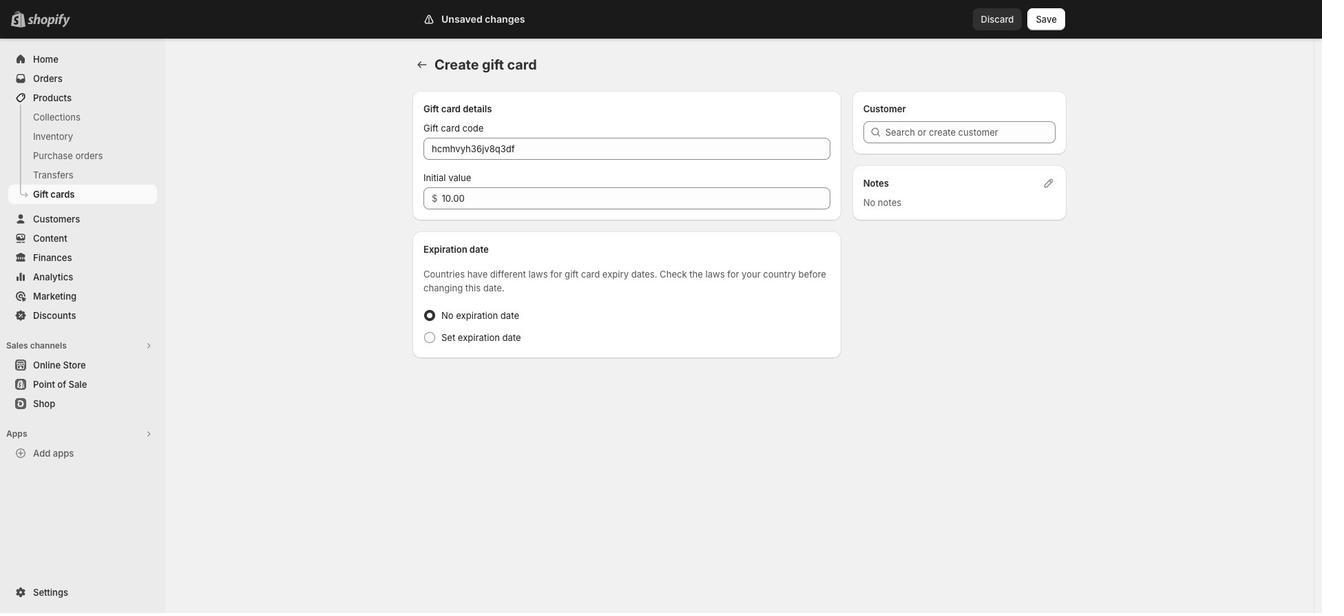 Task type: vqa. For each thing, say whether or not it's contained in the screenshot.
0.00 TEXT FIELD
no



Task type: describe. For each thing, give the bounding box(es) containing it.
Search or create customer text field
[[886, 121, 1056, 143]]



Task type: locate. For each thing, give the bounding box(es) containing it.
None text field
[[424, 138, 831, 160]]

shopify image
[[30, 14, 73, 28]]

  text field
[[442, 187, 831, 209]]



